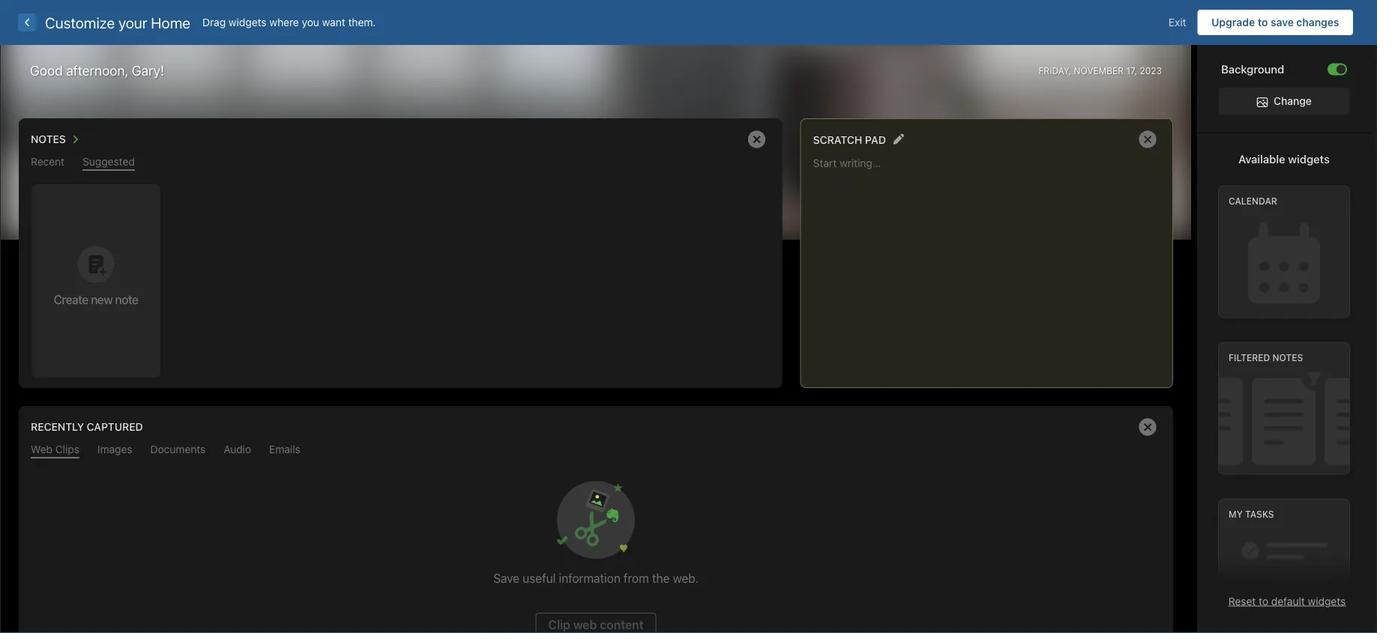 Task type: locate. For each thing, give the bounding box(es) containing it.
reset
[[1229, 595, 1256, 608]]

scratch pad
[[813, 134, 886, 146]]

2 vertical spatial widgets
[[1308, 595, 1346, 608]]

1 vertical spatial to
[[1259, 595, 1269, 608]]

to right reset
[[1259, 595, 1269, 608]]

drag
[[202, 16, 226, 28]]

background
[[1221, 63, 1285, 76]]

november
[[1074, 66, 1124, 76]]

widgets
[[229, 16, 267, 28], [1288, 152, 1330, 166], [1308, 595, 1346, 608]]

to inside 'button'
[[1258, 16, 1268, 28]]

to for reset
[[1259, 595, 1269, 608]]

available
[[1239, 152, 1286, 166]]

customize your home
[[45, 13, 190, 31]]

exit
[[1169, 16, 1187, 28]]

0 vertical spatial to
[[1258, 16, 1268, 28]]

remove image
[[742, 124, 772, 154], [1133, 412, 1163, 442]]

afternoon,
[[66, 63, 128, 79]]

0 vertical spatial widgets
[[229, 16, 267, 28]]

gary!
[[132, 63, 164, 79]]

good afternoon, gary!
[[30, 63, 164, 79]]

0 vertical spatial remove image
[[742, 124, 772, 154]]

to left the save
[[1258, 16, 1268, 28]]

widgets for available
[[1288, 152, 1330, 166]]

to
[[1258, 16, 1268, 28], [1259, 595, 1269, 608]]

scratch
[[813, 134, 862, 146]]

1 vertical spatial remove image
[[1133, 412, 1163, 442]]

calendar
[[1229, 196, 1277, 206]]

17,
[[1126, 66, 1137, 76]]

upgrade
[[1212, 16, 1255, 28]]

save
[[1271, 16, 1294, 28]]

1 vertical spatial widgets
[[1288, 152, 1330, 166]]

widgets for drag
[[229, 16, 267, 28]]

upgrade to save changes
[[1212, 16, 1340, 28]]

exit button
[[1158, 10, 1198, 35]]

widgets right drag
[[229, 16, 267, 28]]

widgets right "available"
[[1288, 152, 1330, 166]]

widgets right default
[[1308, 595, 1346, 608]]

0 horizontal spatial remove image
[[742, 124, 772, 154]]

default
[[1272, 595, 1305, 608]]

you
[[302, 16, 319, 28]]

available widgets
[[1239, 152, 1330, 166]]

2023
[[1140, 66, 1162, 76]]



Task type: vqa. For each thing, say whether or not it's contained in the screenshot.
Customize your Home
yes



Task type: describe. For each thing, give the bounding box(es) containing it.
background image
[[1337, 65, 1346, 74]]

good
[[30, 63, 63, 79]]

1 horizontal spatial remove image
[[1133, 412, 1163, 442]]

reset to default widgets
[[1229, 595, 1346, 608]]

home
[[151, 13, 190, 31]]

friday, november 17, 2023
[[1039, 66, 1162, 76]]

notes
[[1273, 353, 1303, 363]]

customize
[[45, 13, 115, 31]]

drag widgets where you want them.
[[202, 16, 376, 28]]

my
[[1229, 509, 1243, 520]]

filtered notes
[[1229, 353, 1303, 363]]

filtered
[[1229, 353, 1270, 363]]

reset to default widgets button
[[1229, 595, 1346, 608]]

tasks
[[1245, 509, 1274, 520]]

them.
[[348, 16, 376, 28]]

pad
[[865, 134, 886, 146]]

my tasks
[[1229, 509, 1274, 520]]

friday,
[[1039, 66, 1072, 76]]

change
[[1274, 95, 1312, 107]]

where
[[269, 16, 299, 28]]

scratch pad button
[[813, 130, 886, 149]]

to for upgrade
[[1258, 16, 1268, 28]]

change button
[[1219, 88, 1350, 115]]

remove image
[[1133, 124, 1163, 154]]

your
[[118, 13, 147, 31]]

changes
[[1297, 16, 1340, 28]]

upgrade to save changes button
[[1198, 10, 1353, 35]]

want
[[322, 16, 345, 28]]

edit widget title image
[[893, 134, 904, 145]]



